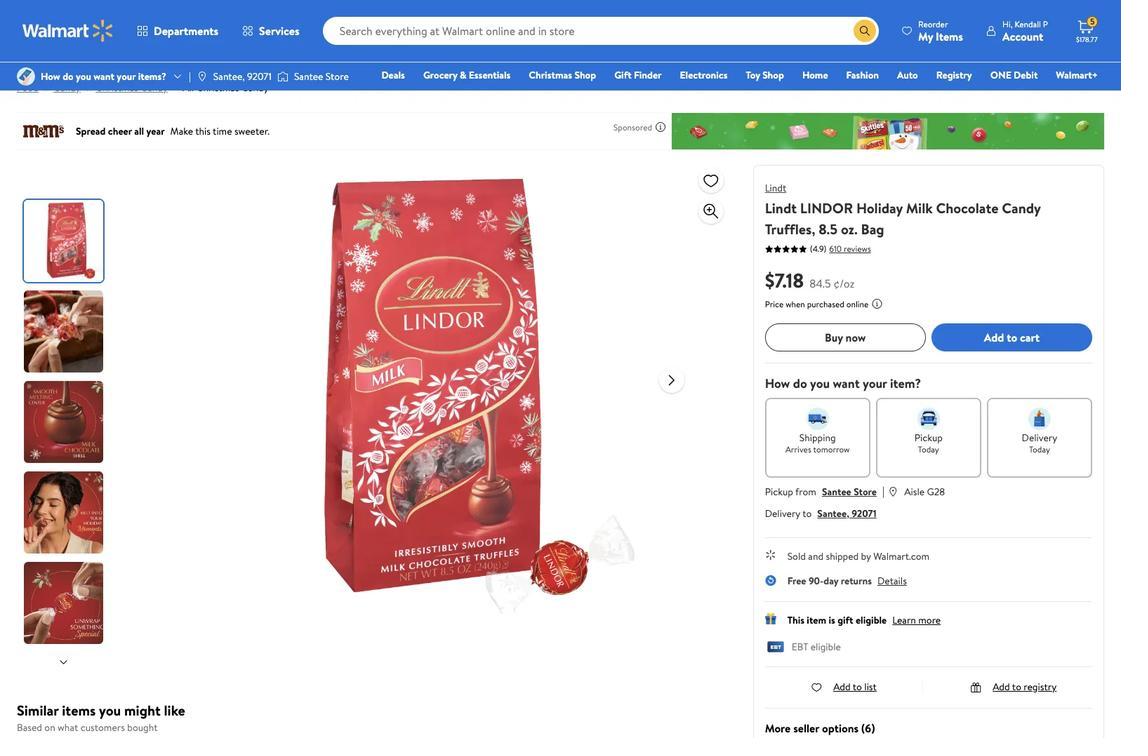 Task type: locate. For each thing, give the bounding box(es) containing it.
search icon image
[[859, 25, 870, 37]]

2 horizontal spatial /
[[173, 81, 177, 95]]

1 horizontal spatial santee
[[822, 485, 851, 499]]

¢/oz
[[834, 276, 854, 291]]

want for item?
[[833, 375, 860, 392]]

how right food
[[41, 69, 60, 84]]

1 / from the left
[[44, 81, 48, 95]]

store inside the "pickup from santee store |"
[[854, 485, 877, 499]]

christmas right the all
[[196, 81, 239, 95]]

/ right candy link
[[86, 81, 90, 95]]

eligible right ebt
[[811, 640, 841, 654]]

5
[[1090, 16, 1095, 28]]

christmas right essentials
[[529, 68, 572, 82]]

list
[[864, 680, 877, 694]]

0 vertical spatial |
[[189, 69, 191, 84]]

grocery
[[423, 68, 457, 82]]

you inside "similar items you might like based on what customers bought"
[[99, 701, 121, 720]]

8.5
[[819, 220, 838, 239]]

3 / from the left
[[173, 81, 177, 95]]

cart
[[1020, 330, 1040, 345]]

0 horizontal spatial your
[[117, 69, 136, 84]]

pickup inside the "pickup from santee store |"
[[765, 485, 793, 499]]

delivery down intent image for delivery
[[1022, 431, 1057, 445]]

0 horizontal spatial do
[[63, 69, 73, 84]]

add to cart button
[[931, 324, 1092, 352]]

delivery to santee, 92071
[[765, 507, 877, 521]]

account
[[1002, 28, 1043, 44]]

how do you want your items?
[[41, 69, 166, 84]]

add inside button
[[984, 330, 1004, 345]]

today down intent image for delivery
[[1029, 444, 1050, 456]]

candy
[[53, 81, 81, 95], [141, 81, 168, 95], [241, 81, 269, 95], [1002, 199, 1041, 218]]

pickup left the from
[[765, 485, 793, 499]]

christmas right candy link
[[96, 81, 138, 95]]

0 horizontal spatial /
[[44, 81, 48, 95]]

bag
[[861, 220, 884, 239]]

is
[[829, 614, 835, 628]]

1 horizontal spatial  image
[[196, 71, 208, 82]]

want
[[94, 69, 114, 84], [833, 375, 860, 392]]

customers
[[80, 721, 125, 735]]

lindt up truffles,
[[765, 181, 786, 195]]

0 horizontal spatial santee,
[[213, 69, 245, 84]]

1 horizontal spatial you
[[99, 701, 121, 720]]

your left item?
[[863, 375, 887, 392]]

1 vertical spatial do
[[793, 375, 807, 392]]

92071
[[247, 69, 272, 84], [852, 507, 877, 521]]

pickup down intent image for pickup
[[914, 431, 943, 445]]

1 horizontal spatial delivery
[[1022, 431, 1057, 445]]

0 horizontal spatial shop
[[574, 68, 596, 82]]

1 vertical spatial pickup
[[765, 485, 793, 499]]

90-
[[809, 574, 824, 588]]

0 vertical spatial eligible
[[856, 614, 887, 628]]

0 horizontal spatial 92071
[[247, 69, 272, 84]]

 image
[[17, 67, 35, 86], [277, 69, 288, 84], [196, 71, 208, 82]]

candy right chocolate on the top of the page
[[1002, 199, 1041, 218]]

5 $178.77
[[1076, 16, 1098, 44]]

ad disclaimer and feedback for skylinedisplayad image
[[655, 121, 666, 133]]

1 horizontal spatial shop
[[762, 68, 784, 82]]

lindt lindor holiday milk chocolate candy truffles, 8.5 oz. bag - image 5 of 20 image
[[24, 562, 106, 644]]

home
[[802, 68, 828, 82]]

2 lindt from the top
[[765, 199, 797, 218]]

services
[[259, 23, 299, 39]]

610
[[829, 243, 842, 254]]

christmas shop
[[529, 68, 596, 82]]

store up santee, 92071 button
[[854, 485, 877, 499]]

1 shop from the left
[[574, 68, 596, 82]]

1 vertical spatial eligible
[[811, 640, 841, 654]]

ebt
[[792, 640, 808, 654]]

2 vertical spatial you
[[99, 701, 121, 720]]

today inside pickup today
[[918, 444, 939, 456]]

0 vertical spatial your
[[117, 69, 136, 84]]

do up intent image for shipping
[[793, 375, 807, 392]]

returns
[[841, 574, 872, 588]]

2 horizontal spatial you
[[810, 375, 830, 392]]

registry
[[936, 68, 972, 82]]

today for delivery
[[1029, 444, 1050, 456]]

all christmas candy link
[[183, 81, 269, 95]]

toy
[[746, 68, 760, 82]]

grocery & essentials link
[[417, 67, 517, 83]]

one
[[990, 68, 1011, 82]]

0 horizontal spatial santee
[[294, 69, 323, 84]]

1 horizontal spatial your
[[863, 375, 887, 392]]

auto
[[897, 68, 918, 82]]

candy inside lindt lindt lindor holiday milk chocolate candy truffles, 8.5 oz. bag
[[1002, 199, 1041, 218]]

1 horizontal spatial 92071
[[852, 507, 877, 521]]

do right food
[[63, 69, 73, 84]]

this
[[787, 614, 804, 628]]

1 horizontal spatial eligible
[[856, 614, 887, 628]]

today down intent image for pickup
[[918, 444, 939, 456]]

santee down "services"
[[294, 69, 323, 84]]

your left items?
[[117, 69, 136, 84]]

services button
[[230, 14, 311, 48]]

food
[[17, 81, 38, 95]]

0 horizontal spatial today
[[918, 444, 939, 456]]

home link
[[796, 67, 834, 83]]

your for items?
[[117, 69, 136, 84]]

1 vertical spatial |
[[882, 484, 885, 499]]

0 vertical spatial store
[[326, 69, 349, 84]]

shop inside christmas shop link
[[574, 68, 596, 82]]

2 today from the left
[[1029, 444, 1050, 456]]

your for item?
[[863, 375, 887, 392]]

to for santee,
[[802, 507, 812, 521]]

shop inside toy shop link
[[762, 68, 784, 82]]

1 vertical spatial lindt
[[765, 199, 797, 218]]

0 vertical spatial delivery
[[1022, 431, 1057, 445]]

0 horizontal spatial delivery
[[765, 507, 800, 521]]

and
[[808, 550, 823, 564]]

lindt lindor holiday milk chocolate candy truffles, 8.5 oz. bag image
[[199, 165, 648, 614]]

1 horizontal spatial store
[[854, 485, 877, 499]]

1 vertical spatial santee,
[[817, 507, 849, 521]]

store left deals
[[326, 69, 349, 84]]

fashion link
[[840, 67, 885, 83]]

lindt down lindt "link" on the right top of page
[[765, 199, 797, 218]]

0 horizontal spatial store
[[326, 69, 349, 84]]

0 vertical spatial lindt
[[765, 181, 786, 195]]

1 vertical spatial how
[[765, 375, 790, 392]]

 image left candy link
[[17, 67, 35, 86]]

1 vertical spatial your
[[863, 375, 887, 392]]

how for how do you want your items?
[[41, 69, 60, 84]]

1 today from the left
[[918, 444, 939, 456]]

shop
[[574, 68, 596, 82], [762, 68, 784, 82]]

how do you want your item?
[[765, 375, 921, 392]]

want down buy now button
[[833, 375, 860, 392]]

/ left the all
[[173, 81, 177, 95]]

delivery down the from
[[765, 507, 800, 521]]

add
[[984, 330, 1004, 345], [833, 680, 851, 694], [993, 680, 1010, 694]]

0 horizontal spatial  image
[[17, 67, 35, 86]]

you up customers
[[99, 701, 121, 720]]

arrives
[[785, 444, 811, 456]]

add to cart
[[984, 330, 1040, 345]]

to left registry
[[1012, 680, 1021, 694]]

one debit link
[[984, 67, 1044, 83]]

0 vertical spatial you
[[76, 69, 91, 84]]

92071 down the santee store button in the bottom right of the page
[[852, 507, 877, 521]]

1 lindt from the top
[[765, 181, 786, 195]]

add for add to registry
[[993, 680, 1010, 694]]

p
[[1043, 18, 1048, 30]]

0 horizontal spatial you
[[76, 69, 91, 84]]

to left the "list"
[[853, 680, 862, 694]]

to for registry
[[1012, 680, 1021, 694]]

learn
[[892, 614, 916, 628]]

aisle
[[904, 485, 925, 499]]

1 horizontal spatial want
[[833, 375, 860, 392]]

sold
[[787, 550, 806, 564]]

| left aisle
[[882, 484, 885, 499]]

you down walmart image
[[76, 69, 91, 84]]

next image image
[[58, 657, 69, 668]]

do for how do you want your items?
[[63, 69, 73, 84]]

2 shop from the left
[[762, 68, 784, 82]]

add to registry button
[[970, 680, 1057, 694]]

shop for toy shop
[[762, 68, 784, 82]]

to inside button
[[1007, 330, 1017, 345]]

pickup for pickup from santee store |
[[765, 485, 793, 499]]

0 horizontal spatial eligible
[[811, 640, 841, 654]]

1 horizontal spatial today
[[1029, 444, 1050, 456]]

2 horizontal spatial  image
[[277, 69, 288, 84]]

ebt image
[[765, 641, 786, 655]]

0 horizontal spatial pickup
[[765, 485, 793, 499]]

shop right the toy
[[762, 68, 784, 82]]

 image for how do you want your items?
[[17, 67, 35, 86]]

add to list
[[833, 680, 877, 694]]

add left the "list"
[[833, 680, 851, 694]]

eligible right gift
[[856, 614, 887, 628]]

might
[[124, 701, 161, 720]]

1 horizontal spatial |
[[882, 484, 885, 499]]

to down the from
[[802, 507, 812, 521]]

candy down services dropdown button
[[241, 81, 269, 95]]

santee, right the all
[[213, 69, 245, 84]]

my
[[918, 28, 933, 44]]

1 horizontal spatial christmas
[[196, 81, 239, 95]]

today inside delivery today
[[1029, 444, 1050, 456]]

gift
[[838, 614, 853, 628]]

 image right the all
[[196, 71, 208, 82]]

add for add to list
[[833, 680, 851, 694]]

to
[[1007, 330, 1017, 345], [802, 507, 812, 521], [853, 680, 862, 694], [1012, 680, 1021, 694]]

1 vertical spatial delivery
[[765, 507, 800, 521]]

0 vertical spatial want
[[94, 69, 114, 84]]

you for similar items you might like based on what customers bought
[[99, 701, 121, 720]]

1 vertical spatial santee
[[822, 485, 851, 499]]

/ right food link
[[44, 81, 48, 95]]

santee store
[[294, 69, 349, 84]]

1 horizontal spatial how
[[765, 375, 790, 392]]

from
[[795, 485, 816, 499]]

0 vertical spatial 92071
[[247, 69, 272, 84]]

items
[[936, 28, 963, 44]]

ebt eligible
[[792, 640, 841, 654]]

0 horizontal spatial want
[[94, 69, 114, 84]]

lindt lindt lindor holiday milk chocolate candy truffles, 8.5 oz. bag
[[765, 181, 1041, 239]]

intent image for pickup image
[[917, 408, 940, 430]]

0 vertical spatial santee,
[[213, 69, 245, 84]]

what
[[58, 721, 78, 735]]

santee, down the "pickup from santee store |"
[[817, 507, 849, 521]]

(4.9)
[[810, 243, 826, 255]]

0 vertical spatial santee
[[294, 69, 323, 84]]

delivery for to
[[765, 507, 800, 521]]

0 vertical spatial do
[[63, 69, 73, 84]]

1 vertical spatial want
[[833, 375, 860, 392]]

add left registry
[[993, 680, 1010, 694]]

2 / from the left
[[86, 81, 90, 95]]

(6)
[[861, 721, 875, 736]]

sponsored
[[614, 121, 652, 133]]

pickup for pickup today
[[914, 431, 943, 445]]

walmart+ link
[[1050, 67, 1104, 83]]

you
[[76, 69, 91, 84], [810, 375, 830, 392], [99, 701, 121, 720]]

eligible
[[856, 614, 887, 628], [811, 640, 841, 654]]

add left cart
[[984, 330, 1004, 345]]

1 horizontal spatial pickup
[[914, 431, 943, 445]]

how up arrives
[[765, 375, 790, 392]]

hi,
[[1002, 18, 1013, 30]]

auto link
[[891, 67, 924, 83]]

shipping
[[799, 431, 836, 445]]

92071 down services dropdown button
[[247, 69, 272, 84]]

1 vertical spatial store
[[854, 485, 877, 499]]

1 horizontal spatial do
[[793, 375, 807, 392]]

shop left the gift
[[574, 68, 596, 82]]

0 vertical spatial how
[[41, 69, 60, 84]]

santee up santee, 92071 button
[[822, 485, 851, 499]]

1 vertical spatial 92071
[[852, 507, 877, 521]]

want right candy link
[[94, 69, 114, 84]]

1 vertical spatial you
[[810, 375, 830, 392]]

add for add to cart
[[984, 330, 1004, 345]]

0 vertical spatial pickup
[[914, 431, 943, 445]]

intent image for shipping image
[[806, 408, 829, 430]]

you up intent image for shipping
[[810, 375, 830, 392]]

to left cart
[[1007, 330, 1017, 345]]

pickup
[[914, 431, 943, 445], [765, 485, 793, 499]]

santee inside the "pickup from santee store |"
[[822, 485, 851, 499]]

store
[[326, 69, 349, 84], [854, 485, 877, 499]]

1 horizontal spatial /
[[86, 81, 90, 95]]

do for how do you want your item?
[[793, 375, 807, 392]]

 image left santee store
[[277, 69, 288, 84]]

| right items?
[[189, 69, 191, 84]]

to for list
[[853, 680, 862, 694]]

0 horizontal spatial how
[[41, 69, 60, 84]]

reorder my items
[[918, 18, 963, 44]]

/
[[44, 81, 48, 95], [86, 81, 90, 95], [173, 81, 177, 95]]



Task type: describe. For each thing, give the bounding box(es) containing it.
84.5
[[810, 276, 831, 291]]

details button
[[877, 574, 907, 588]]

christmas shop link
[[523, 67, 602, 83]]

day
[[824, 574, 838, 588]]

(4.9) 610 reviews
[[810, 243, 871, 255]]

lindt lindor holiday milk chocolate candy truffles, 8.5 oz. bag - image 1 of 20 image
[[24, 200, 106, 282]]

0 horizontal spatial christmas
[[96, 81, 138, 95]]

walmart.com
[[873, 550, 929, 564]]

add to list button
[[811, 680, 877, 694]]

santee, 92071 button
[[817, 507, 877, 521]]

essentials
[[469, 68, 511, 82]]

to for cart
[[1007, 330, 1017, 345]]

Walmart Site-Wide search field
[[323, 17, 879, 45]]

you for how do you want your items?
[[76, 69, 91, 84]]

by
[[861, 550, 871, 564]]

registry link
[[930, 67, 978, 83]]

price when purchased online
[[765, 298, 869, 310]]

fashion
[[846, 68, 879, 82]]

price
[[765, 298, 784, 310]]

zoom image modal image
[[702, 203, 719, 220]]

oz.
[[841, 220, 858, 239]]

details
[[877, 574, 907, 588]]

lindt lindor holiday milk chocolate candy truffles, 8.5 oz. bag - image 3 of 20 image
[[24, 381, 106, 463]]

bought
[[127, 721, 158, 735]]

now
[[846, 330, 866, 345]]

purchased
[[807, 298, 844, 310]]

holiday
[[856, 199, 903, 218]]

$178.77
[[1076, 34, 1098, 44]]

similar items you might like based on what customers bought
[[17, 701, 185, 735]]

pickup today
[[914, 431, 943, 456]]

hi, kendall p account
[[1002, 18, 1048, 44]]

walmart+
[[1056, 68, 1098, 82]]

items?
[[138, 69, 166, 84]]

lindt link
[[765, 181, 786, 195]]

want for items?
[[94, 69, 114, 84]]

intent image for delivery image
[[1028, 408, 1051, 430]]

items
[[62, 701, 96, 720]]

today for pickup
[[918, 444, 939, 456]]

deals link
[[375, 67, 411, 83]]

pickup from santee store |
[[765, 484, 885, 499]]

santee store button
[[822, 485, 877, 499]]

santee, 92071
[[213, 69, 272, 84]]

lindt lindor holiday milk chocolate candy truffles, 8.5 oz. bag - image 2 of 20 image
[[24, 291, 106, 373]]

610 reviews link
[[826, 243, 871, 254]]

options
[[822, 721, 859, 736]]

next media item image
[[663, 372, 680, 389]]

buy now
[[825, 330, 866, 345]]

how for how do you want your item?
[[765, 375, 790, 392]]

candy link
[[53, 81, 81, 95]]

based
[[17, 721, 42, 735]]

$7.18
[[765, 267, 804, 294]]

online
[[846, 298, 869, 310]]

2 horizontal spatial christmas
[[529, 68, 572, 82]]

delivery for today
[[1022, 431, 1057, 445]]

1 horizontal spatial santee,
[[817, 507, 849, 521]]

delivery today
[[1022, 431, 1057, 456]]

food / candy / christmas candy / all christmas candy
[[17, 81, 269, 95]]

when
[[786, 298, 805, 310]]

legal information image
[[871, 298, 883, 310]]

like
[[164, 701, 185, 720]]

one debit
[[990, 68, 1038, 82]]

add to favorites list, lindt lindor holiday milk chocolate candy truffles, 8.5 oz. bag image
[[702, 172, 719, 189]]

lindt lindor holiday milk chocolate candy truffles, 8.5 oz. bag - image 4 of 20 image
[[24, 472, 106, 554]]

toy shop
[[746, 68, 784, 82]]

shop for christmas shop
[[574, 68, 596, 82]]

all
[[183, 81, 194, 95]]

$7.18 84.5 ¢/oz
[[765, 267, 854, 294]]

kendall
[[1015, 18, 1041, 30]]

shipping arrives tomorrow
[[785, 431, 850, 456]]

add to registry
[[993, 680, 1057, 694]]

similar
[[17, 701, 59, 720]]

gifting made easy image
[[765, 614, 776, 625]]

Search search field
[[323, 17, 879, 45]]

tomorrow
[[813, 444, 850, 456]]

learn more button
[[892, 614, 941, 628]]

reviews
[[844, 243, 871, 254]]

finder
[[634, 68, 662, 82]]

more
[[765, 721, 791, 736]]

0 horizontal spatial |
[[189, 69, 191, 84]]

electronics link
[[674, 67, 734, 83]]

candy right food
[[53, 81, 81, 95]]

free 90-day returns details
[[787, 574, 907, 588]]

 image for santee store
[[277, 69, 288, 84]]

buy
[[825, 330, 843, 345]]

truffles,
[[765, 220, 815, 239]]

 image for santee, 92071
[[196, 71, 208, 82]]

electronics
[[680, 68, 728, 82]]

registry
[[1024, 680, 1057, 694]]

reorder
[[918, 18, 948, 30]]

gift finder link
[[608, 67, 668, 83]]

candy left the all
[[141, 81, 168, 95]]

walmart image
[[22, 20, 114, 42]]

chocolate
[[936, 199, 999, 218]]

departments
[[154, 23, 218, 39]]

you for how do you want your item?
[[810, 375, 830, 392]]

on
[[44, 721, 55, 735]]

&
[[460, 68, 466, 82]]

item?
[[890, 375, 921, 392]]

grocery & essentials
[[423, 68, 511, 82]]

gift
[[614, 68, 632, 82]]

deals
[[381, 68, 405, 82]]



Task type: vqa. For each thing, say whether or not it's contained in the screenshot.
the leftmost Delivery
yes



